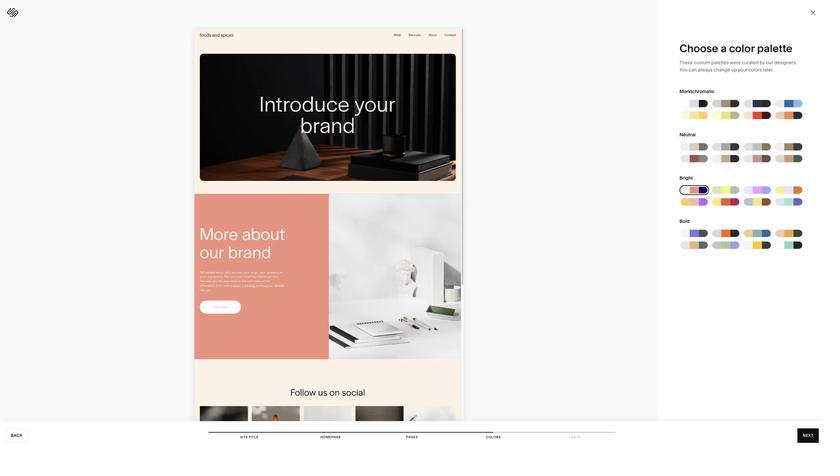 Task type: locate. For each thing, give the bounding box(es) containing it.
homepage
[[320, 436, 341, 440]]

palette
[[757, 42, 792, 55]]

later.
[[763, 67, 774, 73]]

always
[[698, 67, 713, 73]]

these
[[680, 60, 693, 66]]

site
[[240, 436, 248, 440]]

back
[[11, 434, 22, 439]]

back button
[[5, 429, 28, 444]]

choose a color palette
[[680, 42, 792, 55]]

can
[[689, 67, 697, 73]]

title
[[249, 436, 258, 440]]

curated
[[742, 60, 759, 66]]

were
[[730, 60, 741, 66]]

site title
[[240, 436, 258, 440]]

fonts
[[569, 436, 581, 440]]

designers.
[[774, 60, 797, 66]]

these custom palettes were curated by our designers. you can always change up your colors later.
[[680, 60, 797, 73]]

you
[[680, 67, 688, 73]]

color
[[729, 42, 755, 55]]

your
[[738, 67, 747, 73]]

custom
[[694, 60, 710, 66]]

pages
[[406, 436, 418, 440]]



Task type: describe. For each thing, give the bounding box(es) containing it.
next button
[[797, 429, 819, 444]]

by
[[760, 60, 765, 66]]

bright
[[680, 175, 693, 181]]

neutral
[[680, 132, 696, 138]]

a
[[721, 42, 727, 55]]

next
[[803, 434, 814, 439]]

change
[[714, 67, 730, 73]]

monochromatic
[[680, 89, 715, 95]]

our
[[766, 60, 773, 66]]

palettes
[[711, 60, 729, 66]]

colors
[[749, 67, 762, 73]]

colors
[[486, 436, 501, 440]]

choose
[[680, 42, 718, 55]]

up
[[731, 67, 737, 73]]

bold
[[680, 219, 690, 225]]



Task type: vqa. For each thing, say whether or not it's contained in the screenshot.
days. on the bottom
no



